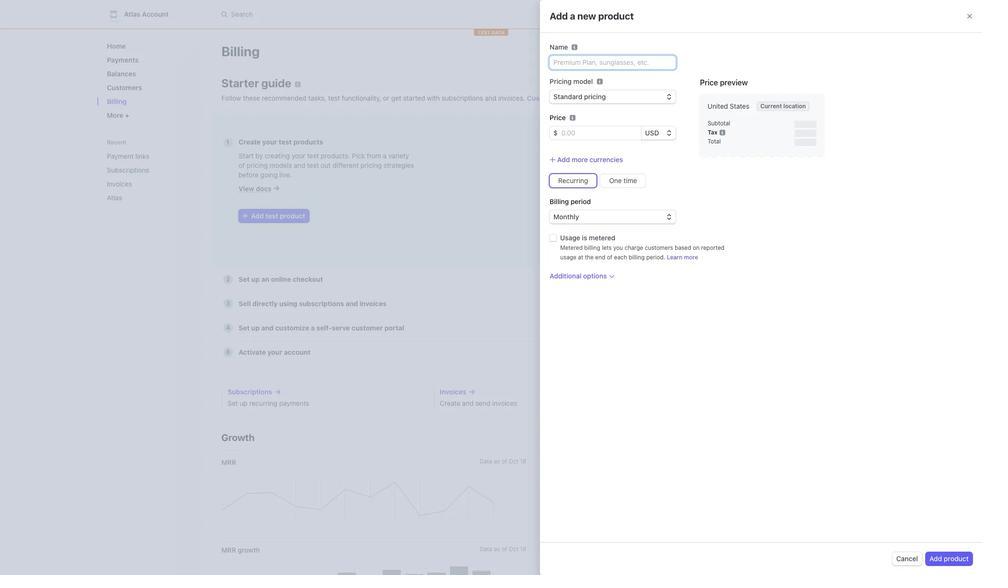 Task type: locate. For each thing, give the bounding box(es) containing it.
1 horizontal spatial price
[[700, 78, 718, 87]]

models
[[270, 161, 292, 169]]

0 vertical spatial invoices
[[107, 180, 132, 188]]

2 pricing from the left
[[361, 161, 382, 169]]

a left "new" on the top of the page
[[570, 11, 575, 21]]

1 horizontal spatial more
[[684, 254, 698, 261]]

1 horizontal spatial growth
[[602, 547, 624, 555]]

0 horizontal spatial atlas
[[107, 194, 122, 202]]

invoices link up invoices
[[440, 388, 635, 397]]

atlas account
[[124, 10, 169, 18]]

1 vertical spatial 18
[[520, 546, 527, 553]]

test up creating
[[279, 138, 292, 146]]

live.
[[280, 171, 292, 179]]

2 as from the top
[[494, 546, 500, 553]]

subscriptions down payment links
[[107, 166, 149, 174]]

data
[[480, 458, 492, 465], [480, 546, 492, 553]]

atlas
[[124, 10, 140, 18], [107, 194, 122, 202]]

1 horizontal spatial create
[[440, 400, 460, 408]]

0 vertical spatial create
[[239, 138, 261, 146]]

billing up the the on the top of the page
[[584, 244, 601, 252]]

1 horizontal spatial subscriptions
[[228, 388, 272, 396]]

2 mrr from the top
[[221, 547, 236, 555]]

1 horizontal spatial atlas
[[124, 10, 140, 18]]

atlas down payment
[[107, 194, 122, 202]]

add left "new" on the top of the page
[[550, 11, 568, 21]]

of
[[239, 161, 245, 169], [607, 254, 613, 261], [502, 458, 507, 465], [502, 546, 507, 553]]

subscriptions link
[[103, 162, 181, 178], [228, 388, 422, 397]]

view docs link
[[239, 185, 279, 193]]

1 active from the top
[[542, 459, 561, 467]]

1 vertical spatial create
[[440, 400, 460, 408]]

subscriptions link up payments
[[228, 388, 422, 397]]

0 horizontal spatial price
[[550, 114, 566, 122]]

going
[[260, 171, 278, 179]]

of inside 'start by creating your test products. pick from a variety of pricing models and test out different pricing strategies before going live.'
[[239, 161, 245, 169]]

0 vertical spatial billing
[[221, 43, 260, 59]]

lets
[[602, 244, 612, 252]]

model
[[574, 77, 593, 85]]

new
[[578, 11, 596, 21]]

0 vertical spatial 18
[[520, 458, 527, 465]]

subscriptions link down links
[[103, 162, 181, 178]]

1 vertical spatial invoices
[[440, 388, 466, 396]]

1 vertical spatial guide
[[563, 94, 581, 102]]

more inside button
[[572, 156, 588, 164]]

start
[[239, 152, 254, 160]]

0 vertical spatial atlas
[[124, 10, 140, 18]]

subscriptions up up
[[228, 388, 272, 396]]

create for create your test products
[[239, 138, 261, 146]]

1 subscribers from the top
[[563, 459, 600, 467]]

0 horizontal spatial subscriptions link
[[103, 162, 181, 178]]

0 vertical spatial mrr
[[221, 459, 236, 467]]

1 vertical spatial subscriptions
[[228, 388, 272, 396]]

1 vertical spatial a
[[383, 152, 387, 160]]

1 as from the top
[[494, 458, 500, 465]]

invoices up create and send invoices
[[440, 388, 466, 396]]

add for add product
[[930, 555, 942, 563]]

balances link
[[103, 66, 195, 82]]

subscriptions inside the recent element
[[107, 166, 149, 174]]

1 vertical spatial oct
[[509, 546, 519, 553]]

send
[[476, 400, 491, 408]]

2 oct from the top
[[509, 546, 519, 553]]

and left send
[[462, 400, 474, 408]]

0 horizontal spatial invoices link
[[103, 176, 181, 192]]

you
[[614, 244, 623, 252]]

name
[[550, 43, 568, 51]]

view docs
[[239, 185, 272, 193]]

subscriptions
[[442, 94, 483, 102]]

invoices inside the recent element
[[107, 180, 132, 188]]

atlas inside the recent element
[[107, 194, 122, 202]]

1 vertical spatial as
[[494, 546, 500, 553]]

before
[[239, 171, 259, 179]]

guide up recommended
[[261, 76, 291, 90]]

subscriptions
[[107, 166, 149, 174], [228, 388, 272, 396]]

test down docs
[[266, 212, 278, 220]]

1 horizontal spatial invoices
[[440, 388, 466, 396]]

0 horizontal spatial more
[[572, 156, 588, 164]]

period.
[[647, 254, 666, 261]]

1 data as of oct 18 from the top
[[480, 458, 527, 465]]

1 vertical spatial mrr
[[221, 547, 236, 555]]

0 horizontal spatial product
[[280, 212, 305, 220]]

1 vertical spatial atlas
[[107, 194, 122, 202]]

0 vertical spatial price
[[700, 78, 718, 87]]

info element
[[597, 79, 603, 84]]

and
[[485, 94, 497, 102], [294, 161, 305, 169], [462, 400, 474, 408]]

data for active subscribers
[[480, 458, 492, 465]]

recent navigation links element
[[97, 138, 202, 206]]

add product button
[[926, 553, 973, 566]]

time
[[624, 177, 637, 185]]

1 vertical spatial data
[[480, 546, 492, 553]]

create up the start on the top left
[[239, 138, 261, 146]]

price left preview
[[700, 78, 718, 87]]

current location
[[761, 103, 806, 110]]

test down products on the left top of the page
[[307, 152, 319, 160]]

products
[[293, 138, 323, 146]]

price
[[700, 78, 718, 87], [550, 114, 566, 122]]

add for add test product
[[251, 212, 264, 220]]

0 horizontal spatial growth
[[238, 547, 260, 555]]

0 vertical spatial guide
[[261, 76, 291, 90]]

1 18 from the top
[[520, 458, 527, 465]]

1 horizontal spatial billing
[[629, 254, 645, 261]]

as for active subscribers
[[494, 458, 500, 465]]

1 data from the top
[[480, 458, 492, 465]]

the
[[585, 254, 594, 261]]

1 vertical spatial active
[[542, 547, 561, 555]]

1 vertical spatial more
[[684, 254, 698, 261]]

0 horizontal spatial invoices
[[107, 180, 132, 188]]

0 vertical spatial subscriptions
[[107, 166, 149, 174]]

and right models
[[294, 161, 305, 169]]

info image
[[720, 130, 725, 135]]

2 data from the top
[[480, 546, 492, 553]]

billing for billing link
[[107, 97, 127, 105]]

additional options button
[[550, 272, 615, 281]]

1 mrr from the top
[[221, 459, 236, 467]]

oct
[[509, 458, 519, 465], [509, 546, 519, 553]]

1 vertical spatial your
[[292, 152, 305, 160]]

your down products on the left top of the page
[[292, 152, 305, 160]]

Premium Plan, sunglasses, etc. text field
[[550, 56, 676, 69]]

2 growth from the left
[[602, 547, 624, 555]]

active
[[542, 459, 561, 467], [542, 547, 561, 555]]

2 horizontal spatial and
[[485, 94, 497, 102]]

0 vertical spatial data as of oct 18
[[480, 458, 527, 465]]

1 vertical spatial subscriptions link
[[228, 388, 422, 397]]

2 18 from the top
[[520, 546, 527, 553]]

usd
[[645, 129, 659, 137]]

strategies
[[384, 161, 414, 169]]

0 vertical spatial oct
[[509, 458, 519, 465]]

1 vertical spatial data as of oct 18
[[480, 546, 527, 553]]

additional
[[550, 272, 582, 280]]

1 vertical spatial price
[[550, 114, 566, 122]]

0 horizontal spatial billing
[[584, 244, 601, 252]]

more
[[107, 111, 125, 119]]

invoices up atlas link at the left
[[107, 180, 132, 188]]

invoices link down payment links link
[[103, 176, 181, 192]]

data as of oct 18 for active subscribers growth
[[480, 546, 527, 553]]

invoices link
[[103, 176, 181, 192], [440, 388, 635, 397]]

1 oct from the top
[[509, 458, 519, 465]]

test left out
[[307, 161, 319, 169]]

0 horizontal spatial a
[[383, 152, 387, 160]]

payments
[[107, 56, 139, 64]]

0 horizontal spatial billing
[[107, 97, 127, 105]]

price up $
[[550, 114, 566, 122]]

billing inside core navigation links element
[[107, 97, 127, 105]]

1 horizontal spatial billing
[[221, 43, 260, 59]]

and left invoices.
[[485, 94, 497, 102]]

2 subscribers from the top
[[563, 547, 600, 555]]

add test product link
[[239, 210, 309, 223]]

your up creating
[[262, 138, 277, 146]]

0 vertical spatial as
[[494, 458, 500, 465]]

location
[[784, 103, 806, 110]]

2 vertical spatial and
[[462, 400, 474, 408]]

0 vertical spatial subscribers
[[563, 459, 600, 467]]

more up the recurring
[[572, 156, 588, 164]]

0 horizontal spatial pricing
[[247, 161, 268, 169]]

payment links link
[[103, 148, 181, 164]]

0 vertical spatial invoices link
[[103, 176, 181, 192]]

1 horizontal spatial a
[[570, 11, 575, 21]]

tax
[[708, 129, 718, 136]]

create left send
[[440, 400, 460, 408]]

atlas inside button
[[124, 10, 140, 18]]

mrr
[[221, 459, 236, 467], [221, 547, 236, 555]]

get
[[391, 94, 401, 102]]

billing up more
[[107, 97, 127, 105]]

0 horizontal spatial and
[[294, 161, 305, 169]]

18
[[520, 458, 527, 465], [520, 546, 527, 553]]

one time
[[609, 177, 637, 185]]

2 horizontal spatial product
[[944, 555, 969, 563]]

2 vertical spatial billing
[[550, 198, 569, 206]]

pricing down by
[[247, 161, 268, 169]]

add more currencies button
[[550, 155, 623, 165]]

0 vertical spatial data
[[480, 458, 492, 465]]

2 horizontal spatial billing
[[550, 198, 569, 206]]

atlas left account
[[124, 10, 140, 18]]

invoices
[[107, 180, 132, 188], [440, 388, 466, 396]]

start by creating your test products. pick from a variety of pricing models and test out different pricing strategies before going live.
[[239, 152, 414, 179]]

your inside 'start by creating your test products. pick from a variety of pricing models and test out different pricing strategies before going live.'
[[292, 152, 305, 160]]

more down on
[[684, 254, 698, 261]]

2 active from the top
[[542, 547, 561, 555]]

growth
[[238, 547, 260, 555], [602, 547, 624, 555]]

subscriptions link inside the recent element
[[103, 162, 181, 178]]

pricing down "from"
[[361, 161, 382, 169]]

metered
[[560, 244, 583, 252]]

and inside 'start by creating your test products. pick from a variety of pricing models and test out different pricing strategies before going live.'
[[294, 161, 305, 169]]

is
[[582, 234, 587, 242]]

create
[[239, 138, 261, 146], [440, 400, 460, 408]]

invoices
[[492, 400, 517, 408]]

invoices.
[[498, 94, 525, 102]]

0 vertical spatial more
[[572, 156, 588, 164]]

1 horizontal spatial and
[[462, 400, 474, 408]]

view
[[239, 185, 254, 193]]

product inside button
[[944, 555, 969, 563]]

1 vertical spatial subscribers
[[563, 547, 600, 555]]

recurring
[[249, 400, 277, 408]]

1 horizontal spatial subscriptions link
[[228, 388, 422, 397]]

18 for active subscribers
[[520, 458, 527, 465]]

usage is metered
[[560, 234, 616, 242]]

0 horizontal spatial guide
[[261, 76, 291, 90]]

billing up 'starter'
[[221, 43, 260, 59]]

guide down pricing model
[[563, 94, 581, 102]]

2 data as of oct 18 from the top
[[480, 546, 527, 553]]

a
[[570, 11, 575, 21], [383, 152, 387, 160]]

1 horizontal spatial product
[[598, 11, 634, 21]]

1 vertical spatial and
[[294, 161, 305, 169]]

test right tasks,
[[328, 94, 340, 102]]

data for active subscribers growth
[[480, 546, 492, 553]]

add
[[550, 11, 568, 21], [558, 156, 570, 164], [251, 212, 264, 220], [930, 555, 942, 563]]

2 vertical spatial product
[[944, 555, 969, 563]]

0 horizontal spatial your
[[262, 138, 277, 146]]

0 horizontal spatial create
[[239, 138, 261, 146]]

1 horizontal spatial pricing
[[361, 161, 382, 169]]

billing
[[584, 244, 601, 252], [629, 254, 645, 261]]

recommended
[[262, 94, 307, 102]]

up
[[240, 400, 248, 408]]

metered
[[589, 234, 616, 242]]

add right cancel
[[930, 555, 942, 563]]

1 horizontal spatial guide
[[563, 94, 581, 102]]

0 vertical spatial active
[[542, 459, 561, 467]]

1 horizontal spatial your
[[292, 152, 305, 160]]

0 vertical spatial billing
[[584, 244, 601, 252]]

0 vertical spatial subscriptions link
[[103, 162, 181, 178]]

metered billing lets you charge customers based on reported usage at the end of each billing period.
[[560, 244, 725, 261]]

1 vertical spatial billing
[[107, 97, 127, 105]]

pricing
[[247, 161, 268, 169], [361, 161, 382, 169]]

add down 'view docs' link at top left
[[251, 212, 264, 220]]

1 horizontal spatial invoices link
[[440, 388, 635, 397]]

of inside metered billing lets you charge customers based on reported usage at the end of each billing period.
[[607, 254, 613, 261]]

home link
[[103, 38, 195, 54]]

a right "from"
[[383, 152, 387, 160]]

billing down charge on the top
[[629, 254, 645, 261]]

one
[[609, 177, 622, 185]]

0 horizontal spatial subscriptions
[[107, 166, 149, 174]]

add up the recurring
[[558, 156, 570, 164]]

mrr growth
[[221, 547, 260, 555]]

billing left 'period'
[[550, 198, 569, 206]]



Task type: vqa. For each thing, say whether or not it's contained in the screenshot.
the middle and
yes



Task type: describe. For each thing, give the bounding box(es) containing it.
total
[[708, 138, 721, 145]]

current
[[761, 103, 782, 110]]

cancel
[[897, 555, 918, 563]]

as for active subscribers growth
[[494, 546, 500, 553]]

0 vertical spatial product
[[598, 11, 634, 21]]

creating
[[265, 152, 290, 160]]

or
[[383, 94, 390, 102]]

customize
[[527, 94, 561, 102]]

18 for active subscribers growth
[[520, 546, 527, 553]]

end
[[595, 254, 606, 261]]

usage
[[560, 234, 580, 242]]

more button
[[103, 107, 195, 123]]

payment
[[107, 152, 134, 160]]

1 vertical spatial billing
[[629, 254, 645, 261]]

pricing model
[[550, 77, 593, 85]]

learn
[[667, 254, 683, 261]]

currencies
[[590, 156, 623, 164]]

products.
[[321, 152, 350, 160]]

follow
[[221, 94, 241, 102]]

on
[[693, 244, 700, 252]]

docs
[[256, 185, 272, 193]]

these
[[243, 94, 260, 102]]

1 pricing from the left
[[247, 161, 268, 169]]

billing period
[[550, 198, 591, 206]]

price preview
[[700, 78, 748, 87]]

0 vertical spatial your
[[262, 138, 277, 146]]

price for price preview
[[700, 78, 718, 87]]

add test product
[[251, 212, 305, 220]]

Search search field
[[216, 5, 485, 23]]

atlas account button
[[107, 8, 178, 21]]

based
[[675, 244, 691, 252]]

1 growth from the left
[[238, 547, 260, 555]]

functionality,
[[342, 94, 381, 102]]

guide for customize guide
[[563, 94, 581, 102]]

subscribers for active subscribers
[[563, 459, 600, 467]]

period
[[571, 198, 591, 206]]

atlas link
[[103, 190, 181, 206]]

usd button
[[642, 127, 676, 140]]

payment links
[[107, 152, 149, 160]]

balances
[[107, 70, 136, 78]]

at
[[578, 254, 583, 261]]

test data
[[478, 30, 505, 35]]

customers
[[107, 84, 142, 92]]

with
[[427, 94, 440, 102]]

create for create and send invoices
[[440, 400, 460, 408]]

billing for billing period
[[550, 198, 569, 206]]

united states
[[708, 102, 750, 110]]

1 vertical spatial invoices link
[[440, 388, 635, 397]]

active subscribers
[[542, 459, 600, 467]]

test inside the add test product link
[[266, 212, 278, 220]]

pick
[[352, 152, 365, 160]]

variety
[[388, 152, 409, 160]]

recent element
[[97, 148, 202, 206]]

options
[[583, 272, 607, 280]]

test
[[478, 30, 490, 35]]

from
[[367, 152, 381, 160]]

home
[[107, 42, 126, 50]]

add product
[[930, 555, 969, 563]]

pricing
[[550, 77, 572, 85]]

add more currencies
[[558, 156, 623, 164]]

active for active subscribers growth
[[542, 547, 561, 555]]

customers link
[[103, 80, 195, 95]]

atlas for atlas account
[[124, 10, 140, 18]]

billing link
[[103, 94, 195, 109]]

add for add more currencies
[[558, 156, 570, 164]]

tasks,
[[308, 94, 326, 102]]

1
[[226, 139, 229, 146]]

out
[[321, 161, 331, 169]]

search
[[231, 10, 253, 18]]

starter guide
[[221, 76, 291, 90]]

account
[[142, 10, 169, 18]]

$
[[554, 129, 558, 137]]

active for active subscribers
[[542, 459, 561, 467]]

subtotal
[[708, 120, 731, 127]]

follow these recommended tasks, test functionality, or get started with subscriptions and invoices.
[[221, 94, 525, 102]]

starter
[[221, 76, 259, 90]]

core navigation links element
[[103, 38, 195, 123]]

mrr for mrr
[[221, 459, 236, 467]]

states
[[730, 102, 750, 110]]

oct for active subscribers growth
[[509, 546, 519, 553]]

customize guide link
[[527, 94, 588, 102]]

a inside 'start by creating your test products. pick from a variety of pricing models and test out different pricing strategies before going live.'
[[383, 152, 387, 160]]

0.00 text field
[[558, 127, 642, 140]]

info image
[[597, 79, 603, 84]]

data as of oct 18 for active subscribers
[[480, 458, 527, 465]]

customers
[[645, 244, 673, 252]]

each
[[614, 254, 627, 261]]

payments link
[[103, 52, 195, 68]]

oct for active subscribers
[[509, 458, 519, 465]]

charge
[[625, 244, 643, 252]]

0 vertical spatial a
[[570, 11, 575, 21]]

$ button
[[550, 127, 558, 140]]

atlas for atlas
[[107, 194, 122, 202]]

add for add a new product
[[550, 11, 568, 21]]

reported
[[701, 244, 725, 252]]

learn more
[[667, 254, 698, 261]]

more for learn
[[684, 254, 698, 261]]

create your test products
[[239, 138, 323, 146]]

customize guide
[[527, 94, 581, 102]]

active subscribers growth
[[542, 547, 624, 555]]

recent
[[107, 139, 127, 146]]

1 vertical spatial product
[[280, 212, 305, 220]]

more for add
[[572, 156, 588, 164]]

add a new product
[[550, 11, 634, 21]]

growth
[[221, 432, 255, 443]]

guide for starter guide
[[261, 76, 291, 90]]

price for price
[[550, 114, 566, 122]]

mrr for mrr growth
[[221, 547, 236, 555]]

cancel button
[[893, 553, 922, 566]]

recurring
[[558, 177, 588, 185]]

set up recurring payments
[[228, 400, 309, 408]]

links
[[135, 152, 149, 160]]

0 vertical spatial and
[[485, 94, 497, 102]]

set
[[228, 400, 238, 408]]

started
[[403, 94, 425, 102]]

subscribers for active subscribers growth
[[563, 547, 600, 555]]



